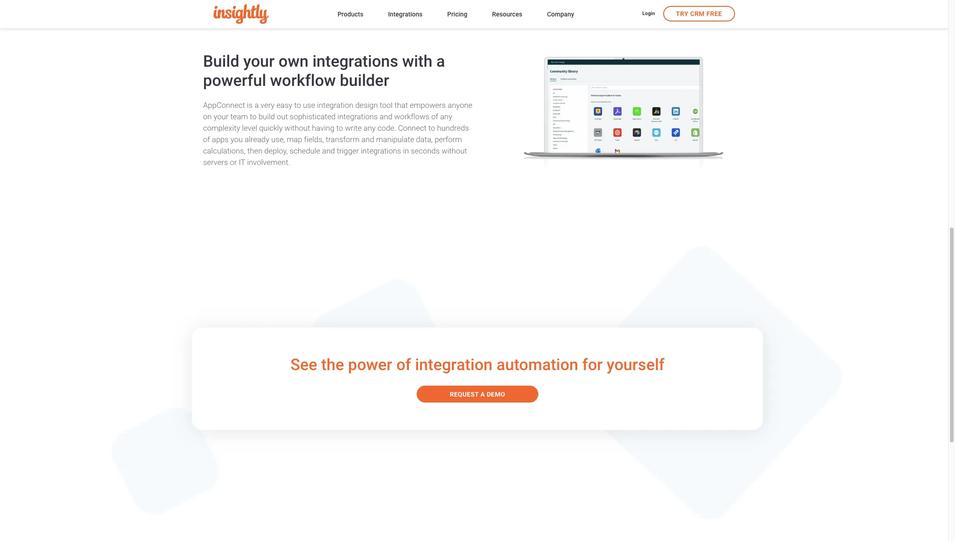 Task type: vqa. For each thing, say whether or not it's contained in the screenshot.
the 1
no



Task type: describe. For each thing, give the bounding box(es) containing it.
build your own integrations with a powerful workflow builder
[[203, 52, 445, 90]]

out
[[277, 112, 288, 121]]

integrations link
[[388, 8, 423, 21]]

appconnect is a very easy to use integration design tool that empowers anyone on your team to build out sophisticated integrations and workflows of any complexity level quickly without having to write any code. connect to hundreds of apps you already use, map fields, transform and manipulate data, perform calculations, then deploy, schedule and trigger integrations in seconds without servers or it involvement.
[[203, 101, 473, 167]]

in
[[403, 146, 409, 155]]

servers
[[203, 158, 228, 167]]

sophisticated
[[290, 112, 336, 121]]

code.
[[378, 123, 396, 133]]

1 horizontal spatial and
[[362, 135, 374, 144]]

try
[[676, 10, 689, 17]]

own
[[279, 52, 309, 71]]

with
[[402, 52, 432, 71]]

schedule
[[290, 146, 320, 155]]

login
[[642, 11, 655, 17]]

transform
[[326, 135, 360, 144]]

build
[[203, 52, 239, 71]]

yourself
[[607, 356, 665, 375]]

company link
[[547, 8, 574, 21]]

1 vertical spatial integration
[[415, 356, 493, 375]]

try crm free link
[[663, 6, 735, 22]]

use
[[303, 101, 315, 110]]

manipulate
[[376, 135, 414, 144]]

0 vertical spatial without
[[285, 123, 310, 133]]

2 horizontal spatial of
[[431, 112, 438, 121]]

tool
[[380, 101, 393, 110]]

complexity
[[203, 123, 240, 133]]

2 vertical spatial of
[[396, 356, 411, 375]]

to left use
[[294, 101, 301, 110]]

level
[[242, 123, 257, 133]]

integration inside appconnect is a very easy to use integration design tool that empowers anyone on your team to build out sophisticated integrations and workflows of any complexity level quickly without having to write any code. connect to hundreds of apps you already use, map fields, transform and manipulate data, perform calculations, then deploy, schedule and trigger integrations in seconds without servers or it involvement.
[[317, 101, 353, 110]]

fields,
[[304, 135, 324, 144]]

products link
[[338, 8, 363, 21]]

trigger
[[337, 146, 359, 155]]

the
[[321, 356, 344, 375]]

demo
[[487, 391, 505, 398]]

your inside build your own integrations with a powerful workflow builder
[[243, 52, 275, 71]]

use,
[[271, 135, 285, 144]]

team
[[230, 112, 248, 121]]

easy
[[277, 101, 292, 110]]

empowers
[[410, 101, 446, 110]]

write
[[345, 123, 362, 133]]

1 horizontal spatial without
[[442, 146, 467, 155]]

try crm free button
[[663, 6, 735, 22]]

crm
[[690, 10, 705, 17]]

already
[[245, 135, 269, 144]]

powerful
[[203, 71, 266, 90]]

power
[[348, 356, 392, 375]]

insightly logo image
[[213, 4, 268, 24]]

insightly logo link
[[213, 4, 323, 24]]

request a demo
[[450, 391, 505, 398]]

request a demo button
[[417, 386, 538, 403]]

2 horizontal spatial and
[[380, 112, 392, 121]]

appconnect
[[203, 101, 245, 110]]

design
[[355, 101, 378, 110]]



Task type: locate. For each thing, give the bounding box(es) containing it.
free
[[707, 10, 722, 17]]

your up complexity
[[214, 112, 229, 121]]

any right 'write'
[[364, 123, 376, 133]]

build
[[259, 112, 275, 121]]

2 vertical spatial a
[[481, 391, 485, 398]]

a
[[436, 52, 445, 71], [255, 101, 259, 110], [481, 391, 485, 398]]

request
[[450, 391, 479, 398]]

any up the hundreds
[[440, 112, 452, 121]]

a inside appconnect is a very easy to use integration design tool that empowers anyone on your team to build out sophisticated integrations and workflows of any complexity level quickly without having to write any code. connect to hundreds of apps you already use, map fields, transform and manipulate data, perform calculations, then deploy, schedule and trigger integrations in seconds without servers or it involvement.
[[255, 101, 259, 110]]

2 horizontal spatial a
[[481, 391, 485, 398]]

1 horizontal spatial of
[[396, 356, 411, 375]]

of down empowers
[[431, 112, 438, 121]]

and down tool
[[380, 112, 392, 121]]

deploy,
[[264, 146, 288, 155]]

of
[[431, 112, 438, 121], [203, 135, 210, 144], [396, 356, 411, 375]]

hundreds
[[437, 123, 469, 133]]

integrations up builder
[[313, 52, 398, 71]]

and
[[380, 112, 392, 121], [362, 135, 374, 144], [322, 146, 335, 155]]

for
[[582, 356, 603, 375]]

your up powerful
[[243, 52, 275, 71]]

1 vertical spatial and
[[362, 135, 374, 144]]

without
[[285, 123, 310, 133], [442, 146, 467, 155]]

0 vertical spatial and
[[380, 112, 392, 121]]

involvement.
[[247, 158, 290, 167]]

builder
[[340, 71, 389, 90]]

seconds
[[411, 146, 440, 155]]

and down 'write'
[[362, 135, 374, 144]]

resources
[[492, 10, 522, 18]]

integrations inside build your own integrations with a powerful workflow builder
[[313, 52, 398, 71]]

is
[[247, 101, 253, 110]]

a left demo
[[481, 391, 485, 398]]

pricing link
[[447, 8, 467, 21]]

integration up request
[[415, 356, 493, 375]]

it
[[239, 158, 245, 167]]

pricing
[[447, 10, 467, 18]]

your inside appconnect is a very easy to use integration design tool that empowers anyone on your team to build out sophisticated integrations and workflows of any complexity level quickly without having to write any code. connect to hundreds of apps you already use, map fields, transform and manipulate data, perform calculations, then deploy, schedule and trigger integrations in seconds without servers or it involvement.
[[214, 112, 229, 121]]

2 vertical spatial integrations
[[361, 146, 401, 155]]

0 horizontal spatial a
[[255, 101, 259, 110]]

workflow
[[270, 71, 336, 90]]

workflows
[[394, 112, 429, 121]]

any
[[440, 112, 452, 121], [364, 123, 376, 133]]

to down is
[[250, 112, 257, 121]]

or
[[230, 158, 237, 167]]

0 vertical spatial a
[[436, 52, 445, 71]]

having
[[312, 123, 334, 133]]

map
[[287, 135, 302, 144]]

1 horizontal spatial a
[[436, 52, 445, 71]]

0 vertical spatial any
[[440, 112, 452, 121]]

to
[[294, 101, 301, 110], [250, 112, 257, 121], [336, 123, 343, 133], [428, 123, 435, 133]]

a inside build your own integrations with a powerful workflow builder
[[436, 52, 445, 71]]

0 horizontal spatial and
[[322, 146, 335, 155]]

of right power
[[396, 356, 411, 375]]

1 horizontal spatial integration
[[415, 356, 493, 375]]

see the power of integration automation for yourself
[[290, 356, 665, 375]]

a right is
[[255, 101, 259, 110]]

a inside button
[[481, 391, 485, 398]]

1 vertical spatial without
[[442, 146, 467, 155]]

without up map
[[285, 123, 310, 133]]

1 vertical spatial any
[[364, 123, 376, 133]]

integrations down manipulate
[[361, 146, 401, 155]]

1 vertical spatial a
[[255, 101, 259, 110]]

your
[[243, 52, 275, 71], [214, 112, 229, 121]]

0 vertical spatial integrations
[[313, 52, 398, 71]]

1 vertical spatial your
[[214, 112, 229, 121]]

0 horizontal spatial any
[[364, 123, 376, 133]]

try crm free
[[676, 10, 722, 17]]

a right with
[[436, 52, 445, 71]]

0 horizontal spatial your
[[214, 112, 229, 121]]

data,
[[416, 135, 433, 144]]

company
[[547, 10, 574, 18]]

0 vertical spatial of
[[431, 112, 438, 121]]

that
[[395, 101, 408, 110]]

0 vertical spatial integration
[[317, 101, 353, 110]]

request a demo link
[[417, 386, 538, 403]]

integration
[[317, 101, 353, 110], [415, 356, 493, 375]]

0 vertical spatial your
[[243, 52, 275, 71]]

1 horizontal spatial any
[[440, 112, 452, 121]]

to up transform
[[336, 123, 343, 133]]

products
[[338, 10, 363, 18]]

integrations
[[313, 52, 398, 71], [338, 112, 378, 121], [361, 146, 401, 155]]

1 vertical spatial of
[[203, 135, 210, 144]]

resources link
[[492, 8, 522, 21]]

anyone
[[448, 101, 473, 110]]

connect
[[398, 123, 427, 133]]

automation
[[497, 356, 578, 375]]

login link
[[642, 10, 655, 18]]

quickly
[[259, 123, 283, 133]]

integrations up 'write'
[[338, 112, 378, 121]]

without down "perform"
[[442, 146, 467, 155]]

calculations,
[[203, 146, 246, 155]]

then
[[247, 146, 262, 155]]

0 horizontal spatial integration
[[317, 101, 353, 110]]

1 horizontal spatial your
[[243, 52, 275, 71]]

1 vertical spatial integrations
[[338, 112, 378, 121]]

you
[[231, 135, 243, 144]]

and down transform
[[322, 146, 335, 155]]

apps
[[212, 135, 229, 144]]

of left 'apps'
[[203, 135, 210, 144]]

integrations
[[388, 10, 423, 18]]

integration up sophisticated
[[317, 101, 353, 110]]

0 horizontal spatial without
[[285, 123, 310, 133]]

perform
[[435, 135, 462, 144]]

see
[[290, 356, 317, 375]]

to up data,
[[428, 123, 435, 133]]

on
[[203, 112, 212, 121]]

very
[[261, 101, 275, 110]]

0 horizontal spatial of
[[203, 135, 210, 144]]

2 vertical spatial and
[[322, 146, 335, 155]]



